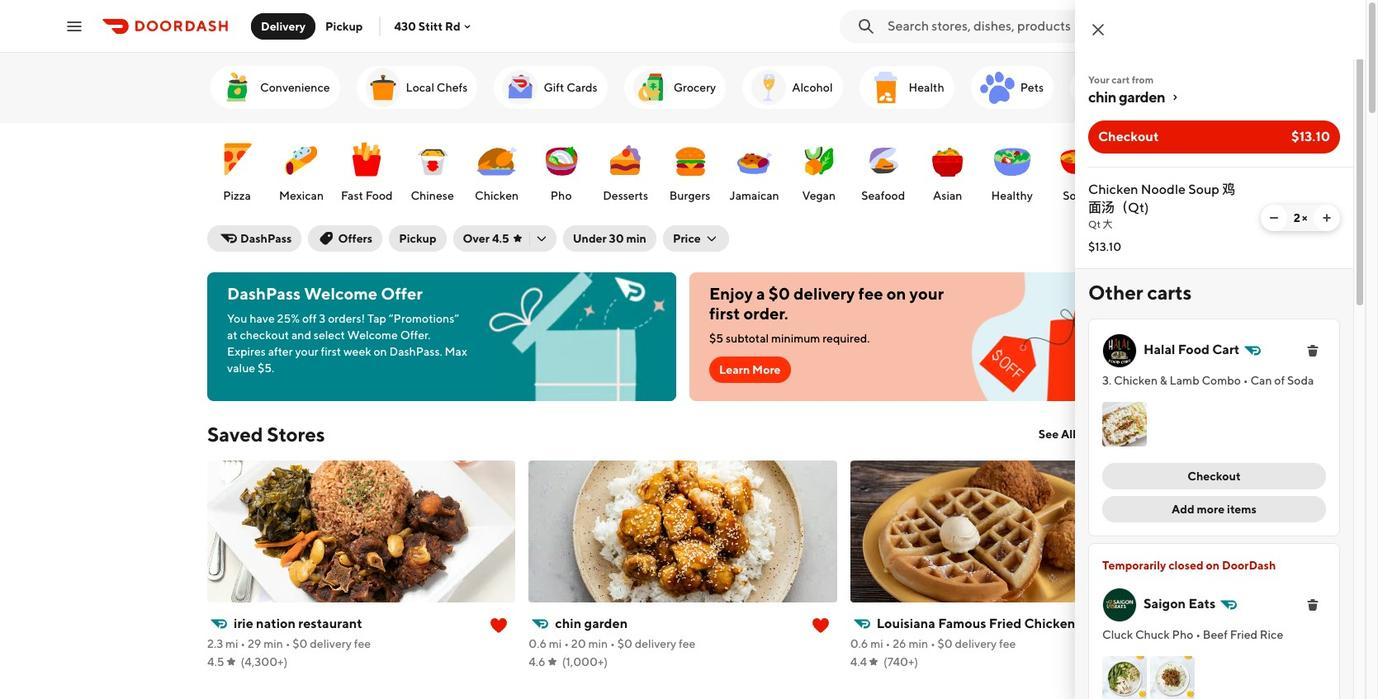 Task type: locate. For each thing, give the bounding box(es) containing it.
offers
[[1120, 81, 1154, 94], [338, 232, 373, 245]]

1 vertical spatial checkout
[[1188, 470, 1242, 484]]

jamaican
[[730, 189, 780, 202]]

min right the 20
[[589, 638, 608, 651]]

2 mi from the left
[[549, 638, 562, 651]]

1 vertical spatial chin garden
[[556, 616, 628, 632]]

offers button
[[308, 226, 383, 252]]

4.5 inside button
[[492, 232, 509, 245]]

0 vertical spatial dashpass
[[240, 232, 292, 245]]

fried
[[990, 616, 1022, 632], [1231, 629, 1258, 642]]

2 $​0 from the left
[[618, 638, 633, 651]]

click to remove this store from your saved list image
[[489, 616, 509, 636], [811, 616, 831, 636], [1133, 616, 1153, 636]]

1 vertical spatial welcome
[[348, 329, 398, 342]]

local
[[406, 81, 435, 94]]

0 horizontal spatial mi
[[225, 638, 238, 651]]

0 vertical spatial garden
[[1120, 88, 1166, 106]]

鸡
[[1223, 182, 1236, 197]]

remove one from cart image
[[1268, 212, 1281, 225]]

1 horizontal spatial $​0
[[618, 638, 633, 651]]

• down irie nation restaurant
[[286, 638, 290, 651]]

tap
[[368, 312, 387, 326]]

chinese
[[411, 189, 454, 202]]

4.5 right over
[[492, 232, 509, 245]]

all
[[1062, 428, 1077, 441]]

dashpass down pizza in the top left of the page
[[240, 232, 292, 245]]

2 vertical spatial on
[[1207, 560, 1220, 573]]

4.5
[[492, 232, 509, 245], [207, 656, 224, 669]]

• left the 20
[[564, 638, 569, 651]]

4.5 down 2.3
[[207, 656, 224, 669]]

0 vertical spatial delete saved cart image
[[1307, 345, 1320, 358]]

food for fast
[[366, 189, 393, 202]]

add more items
[[1172, 503, 1257, 517]]

0 horizontal spatial $​0
[[293, 638, 308, 651]]

dashpass for dashpass
[[240, 232, 292, 245]]

1 horizontal spatial 0.6
[[851, 638, 869, 651]]

pickup button
[[316, 13, 373, 39], [389, 226, 447, 252]]

delivery down restaurant
[[310, 638, 352, 651]]

2 vertical spatial next button of carousel image
[[1151, 329, 1167, 345]]

restaurant
[[299, 616, 363, 632]]

carts
[[1148, 281, 1193, 304]]

0 horizontal spatial $13.10
[[1089, 240, 1122, 254]]

over 4.5 button
[[453, 226, 557, 252]]

min for louisiana famous fried chicken
[[909, 638, 929, 651]]

0 horizontal spatial fried
[[990, 616, 1022, 632]]

rice
[[1261, 629, 1284, 642]]

next button of carousel image up noodle
[[1151, 161, 1167, 178]]

burgers
[[670, 189, 711, 202]]

1 horizontal spatial garden
[[1120, 88, 1166, 106]]

fried right the famous
[[990, 616, 1022, 632]]

delivery
[[261, 19, 306, 33]]

0 vertical spatial food
[[366, 189, 393, 202]]

close image
[[1089, 20, 1109, 40]]

delivery down louisiana famous fried chicken in the bottom right of the page
[[956, 638, 997, 651]]

mi left '26'
[[871, 638, 884, 651]]

food left cart
[[1179, 342, 1210, 358]]

saved stores link
[[207, 421, 325, 448]]

0 horizontal spatial pho
[[551, 189, 572, 202]]

1 horizontal spatial checkout
[[1188, 470, 1242, 484]]

mi for irie
[[225, 638, 238, 651]]

0.6 up 4.4
[[851, 638, 869, 651]]

chin up the 20
[[556, 616, 582, 632]]

min inside button
[[627, 232, 647, 245]]

• left the beef
[[1197, 629, 1201, 642]]

pickup down chinese
[[399, 232, 437, 245]]

after
[[268, 345, 293, 359]]

0 horizontal spatial click to remove this store from your saved list image
[[489, 616, 509, 636]]

1 vertical spatial first
[[321, 345, 341, 359]]

dashpass inside dashpass button
[[240, 232, 292, 245]]

1 vertical spatial food
[[1179, 342, 1210, 358]]

delivery right the 20
[[635, 638, 677, 651]]

min right the 29
[[264, 638, 283, 651]]

$​0 down the famous
[[938, 638, 953, 651]]

fee
[[859, 284, 884, 303], [354, 638, 371, 651], [679, 638, 696, 651], [1000, 638, 1017, 651]]

1 0.6 from the left
[[529, 638, 547, 651]]

orders!
[[328, 312, 365, 326]]

delivery
[[794, 284, 856, 303], [310, 638, 352, 651], [635, 638, 677, 651], [956, 638, 997, 651]]

off
[[302, 312, 317, 326]]

pickup button down chinese
[[389, 226, 447, 252]]

26
[[893, 638, 907, 651]]

week
[[344, 345, 372, 359]]

0 vertical spatial your
[[910, 284, 945, 303]]

0 vertical spatial chin
[[1089, 88, 1117, 106]]

1 vertical spatial dashpass
[[227, 284, 301, 303]]

1 horizontal spatial pho
[[1173, 629, 1194, 642]]

cluck chuck pho • beef fried rice
[[1103, 629, 1284, 642]]

learn more
[[720, 364, 781, 377]]

value
[[227, 362, 255, 375]]

$​0 for nation
[[293, 638, 308, 651]]

0 horizontal spatial chin garden
[[556, 616, 628, 632]]

pho left desserts
[[551, 189, 572, 202]]

soup left the 鸡
[[1189, 182, 1220, 197]]

next button of carousel image right cart
[[1151, 79, 1167, 96]]

&
[[1161, 374, 1168, 388]]

soup
[[1189, 182, 1220, 197], [1064, 189, 1091, 202]]

$​0 down irie nation restaurant
[[293, 638, 308, 651]]

dashpass.
[[390, 345, 443, 359]]

chin garden up the 20
[[556, 616, 628, 632]]

pets image
[[978, 68, 1018, 107]]

2 delete saved cart image from the top
[[1307, 599, 1320, 612]]

next button of carousel image
[[1151, 79, 1167, 96], [1151, 161, 1167, 178], [1151, 329, 1167, 345]]

add more items link
[[1103, 497, 1327, 523]]

20
[[572, 638, 586, 651]]

fee inside enjoy a $0 delivery fee on your first order.
[[859, 284, 884, 303]]

3 $​0 from the left
[[938, 638, 953, 651]]

stitt
[[419, 19, 443, 33]]

1 horizontal spatial click to remove this store from your saved list image
[[811, 616, 831, 636]]

pickup button right delivery
[[316, 13, 373, 39]]

next button of carousel image up &
[[1151, 329, 1167, 345]]

over 4.5
[[463, 232, 509, 245]]

0 horizontal spatial pickup
[[326, 19, 363, 33]]

0 vertical spatial pickup button
[[316, 13, 373, 39]]

next button of carousel image
[[1138, 426, 1154, 443]]

(4,300+)
[[241, 656, 288, 669]]

gift cards link
[[494, 66, 608, 109]]

1 vertical spatial pho
[[1173, 629, 1194, 642]]

0 horizontal spatial on
[[374, 345, 387, 359]]

0 vertical spatial next button of carousel image
[[1151, 79, 1167, 96]]

convenience image
[[217, 68, 257, 107]]

• left '26'
[[886, 638, 891, 651]]

chicken up 面汤（qt)
[[1089, 182, 1139, 197]]

0 vertical spatial first
[[710, 304, 741, 323]]

0 vertical spatial pickup
[[326, 19, 363, 33]]

offers right your
[[1120, 81, 1154, 94]]

checkout down offers link
[[1099, 129, 1160, 145]]

1 vertical spatial garden
[[585, 616, 628, 632]]

0 horizontal spatial food
[[366, 189, 393, 202]]

pets link
[[971, 66, 1054, 109]]

0 horizontal spatial first
[[321, 345, 341, 359]]

1 vertical spatial delete saved cart image
[[1307, 599, 1320, 612]]

beef fried rice image
[[1151, 657, 1196, 700]]

min for irie nation restaurant
[[264, 638, 283, 651]]

order.
[[744, 304, 789, 323]]

0 vertical spatial chin garden
[[1089, 88, 1166, 106]]

items
[[1228, 503, 1257, 517]]

25%
[[277, 312, 300, 326]]

1 horizontal spatial food
[[1179, 342, 1210, 358]]

min right '26'
[[909, 638, 929, 651]]

1 vertical spatial pickup button
[[389, 226, 447, 252]]

1 next button of carousel image from the top
[[1151, 79, 1167, 96]]

garden up 0.6 mi • 20 min • $​0 delivery fee
[[585, 616, 628, 632]]

3 mi from the left
[[871, 638, 884, 651]]

delete saved cart image for saigon eats
[[1307, 599, 1320, 612]]

0 vertical spatial 4.5
[[492, 232, 509, 245]]

welcome up orders!
[[304, 284, 378, 303]]

delivery right $0 in the top right of the page
[[794, 284, 856, 303]]

1 horizontal spatial your
[[910, 284, 945, 303]]

1 horizontal spatial pickup button
[[389, 226, 447, 252]]

gift cards
[[544, 81, 598, 94]]

delivery for chin garden
[[635, 638, 677, 651]]

checkout up add more items button on the bottom
[[1188, 470, 1242, 484]]

1 delete saved cart image from the top
[[1307, 345, 1320, 358]]

1 vertical spatial offers
[[338, 232, 373, 245]]

1 $​0 from the left
[[293, 638, 308, 651]]

pho
[[551, 189, 572, 202], [1173, 629, 1194, 642]]

0 horizontal spatial 0.6
[[529, 638, 547, 651]]

health image
[[866, 68, 906, 107]]

first down select
[[321, 345, 341, 359]]

1 horizontal spatial 4.5
[[492, 232, 509, 245]]

1 horizontal spatial first
[[710, 304, 741, 323]]

saigon
[[1144, 597, 1187, 612]]

min right 30
[[627, 232, 647, 245]]

0.6 up "4.6"
[[529, 638, 547, 651]]

delivery for irie nation restaurant
[[310, 638, 352, 651]]

chin garden down your cart from on the right top of page
[[1089, 88, 1166, 106]]

1 vertical spatial your
[[295, 345, 319, 359]]

enjoy
[[710, 284, 753, 303]]

430 stitt rd
[[394, 19, 461, 33]]

0.6 mi • 20 min • $​0 delivery fee
[[529, 638, 696, 651]]

fee for chin garden
[[679, 638, 696, 651]]

×
[[1303, 212, 1308, 225]]

mi
[[225, 638, 238, 651], [549, 638, 562, 651], [871, 638, 884, 651]]

mi left the 20
[[549, 638, 562, 651]]

1 click to remove this store from your saved list image from the left
[[489, 616, 509, 636]]

1 horizontal spatial chin
[[1089, 88, 1117, 106]]

mi right 2.3
[[225, 638, 238, 651]]

0 vertical spatial on
[[887, 284, 907, 303]]

cluck
[[1103, 629, 1134, 642]]

pho right chuck
[[1173, 629, 1194, 642]]

halal
[[1144, 342, 1176, 358]]

1 vertical spatial next button of carousel image
[[1151, 161, 1167, 178]]

checkout inside checkout link
[[1188, 470, 1242, 484]]

first down the enjoy
[[710, 304, 741, 323]]

2 horizontal spatial $​0
[[938, 638, 953, 651]]

0 vertical spatial welcome
[[304, 284, 378, 303]]

1 vertical spatial chin
[[556, 616, 582, 632]]

1 horizontal spatial pickup
[[399, 232, 437, 245]]

• right the 20
[[611, 638, 615, 651]]

2 horizontal spatial click to remove this store from your saved list image
[[1133, 616, 1153, 636]]

2 0.6 from the left
[[851, 638, 869, 651]]

1 vertical spatial pickup
[[399, 232, 437, 245]]

0 horizontal spatial checkout
[[1099, 129, 1160, 145]]

asian
[[934, 189, 963, 202]]

3. chicken & lamb combo image
[[1103, 402, 1148, 447]]

$13.10 up × on the top right
[[1292, 129, 1331, 145]]

soup up qt
[[1064, 189, 1091, 202]]

0 vertical spatial $13.10
[[1292, 129, 1331, 145]]

0 horizontal spatial your
[[295, 345, 319, 359]]

food right 'fast'
[[366, 189, 393, 202]]

0 vertical spatial offers
[[1120, 81, 1154, 94]]

3 click to remove this store from your saved list image from the left
[[1133, 616, 1153, 636]]

under 30 min button
[[563, 226, 657, 252]]

other carts
[[1089, 281, 1193, 304]]

price
[[673, 232, 701, 245]]

offers link
[[1071, 66, 1164, 109]]

1 vertical spatial $13.10
[[1089, 240, 1122, 254]]

1 horizontal spatial soup
[[1189, 182, 1220, 197]]

1 horizontal spatial fried
[[1231, 629, 1258, 642]]

2 click to remove this store from your saved list image from the left
[[811, 616, 831, 636]]

0 horizontal spatial soup
[[1064, 189, 1091, 202]]

dashpass up have
[[227, 284, 301, 303]]

grocery image
[[631, 68, 671, 107]]

0 horizontal spatial pickup button
[[316, 13, 373, 39]]

fast
[[341, 189, 363, 202]]

have
[[250, 312, 275, 326]]

max
[[445, 345, 468, 359]]

lamb
[[1170, 374, 1200, 388]]

$13.10 down 大
[[1089, 240, 1122, 254]]

2 ×
[[1294, 212, 1308, 225]]

0.6 mi • 26 min • $​0 delivery fee
[[851, 638, 1017, 651]]

pickup right delivery
[[326, 19, 363, 33]]

click to remove this store from your saved list image for fried
[[1133, 616, 1153, 636]]

welcome down tap
[[348, 329, 398, 342]]

delete saved cart image
[[1307, 345, 1320, 358], [1307, 599, 1320, 612]]

under 30 min
[[573, 232, 647, 245]]

0 horizontal spatial 4.5
[[207, 656, 224, 669]]

1 mi from the left
[[225, 638, 238, 651]]

checkout
[[1099, 129, 1160, 145], [1188, 470, 1242, 484]]

1 horizontal spatial chin garden
[[1089, 88, 1166, 106]]

your cart from
[[1089, 74, 1154, 86]]

0 horizontal spatial offers
[[338, 232, 373, 245]]

chin garden link
[[1089, 88, 1341, 107]]

doordash
[[1223, 560, 1277, 573]]

chin garden inside "chin garden" link
[[1089, 88, 1166, 106]]

fried left rice
[[1231, 629, 1258, 642]]

garden down from
[[1120, 88, 1166, 106]]

local chefs
[[406, 81, 468, 94]]

your
[[910, 284, 945, 303], [295, 345, 319, 359]]

1 horizontal spatial mi
[[549, 638, 562, 651]]

chin down your
[[1089, 88, 1117, 106]]

offers down 'fast'
[[338, 232, 373, 245]]

• left the can
[[1244, 374, 1249, 388]]

$​0 right the 20
[[618, 638, 633, 651]]

chuck
[[1136, 629, 1171, 642]]

add one to cart image
[[1321, 212, 1334, 225]]

1 vertical spatial on
[[374, 345, 387, 359]]

click to remove this store from your saved list image for restaurant
[[489, 616, 509, 636]]

1 horizontal spatial on
[[887, 284, 907, 303]]

2 horizontal spatial mi
[[871, 638, 884, 651]]

mexican
[[279, 189, 324, 202]]



Task type: describe. For each thing, give the bounding box(es) containing it.
$​0 for garden
[[618, 638, 633, 651]]

other
[[1089, 281, 1144, 304]]

29
[[248, 638, 261, 651]]

cart
[[1213, 342, 1240, 358]]

see all
[[1039, 428, 1077, 441]]

louisiana
[[877, 616, 936, 632]]

min for chin garden
[[589, 638, 608, 651]]

healthy
[[992, 189, 1034, 202]]

30
[[609, 232, 624, 245]]

checkout
[[240, 329, 289, 342]]

health link
[[860, 66, 955, 109]]

over
[[463, 232, 490, 245]]

enjoy a $0 delivery fee on your first order.
[[710, 284, 945, 323]]

• left the 29
[[241, 638, 246, 651]]

gift cards image
[[501, 68, 541, 107]]

local chefs image
[[363, 68, 403, 107]]

a
[[757, 284, 766, 303]]

cards
[[567, 81, 598, 94]]

seafood
[[862, 189, 906, 202]]

gift
[[544, 81, 565, 94]]

noodle
[[1142, 182, 1186, 197]]

"promotions"
[[389, 312, 459, 326]]

grocery
[[674, 81, 717, 94]]

sandwiches
[[1117, 189, 1180, 202]]

grocery link
[[624, 66, 726, 109]]

expires
[[227, 345, 266, 359]]

dashpass welcome offer
[[227, 284, 423, 303]]

offer.
[[400, 329, 431, 342]]

eats
[[1189, 597, 1217, 612]]

your inside the you have 25% off 3 orders! tap "promotions" at checkout and select welcome offer. expires after your first week on dashpass. max value $5.
[[295, 345, 319, 359]]

offer
[[381, 284, 423, 303]]

your inside enjoy a $0 delivery fee on your first order.
[[910, 284, 945, 303]]

mi for louisiana
[[871, 638, 884, 651]]

required.
[[823, 332, 870, 345]]

under
[[573, 232, 607, 245]]

rd
[[445, 19, 461, 33]]

health
[[909, 81, 945, 94]]

minimum
[[772, 332, 821, 345]]

price button
[[663, 226, 729, 252]]

dashpass for dashpass welcome offer
[[227, 284, 301, 303]]

saved stores
[[207, 423, 325, 446]]

more
[[1198, 503, 1225, 517]]

3 next button of carousel image from the top
[[1151, 329, 1167, 345]]

delivery for louisiana famous fried chicken
[[956, 638, 997, 651]]

mi for chin
[[549, 638, 562, 651]]

add more items button
[[1103, 497, 1327, 523]]

2 next button of carousel image from the top
[[1151, 161, 1167, 178]]

soda
[[1288, 374, 1315, 388]]

first inside the you have 25% off 3 orders! tap "promotions" at checkout and select welcome offer. expires after your first week on dashpass. max value $5.
[[321, 345, 341, 359]]

offers image
[[1077, 68, 1117, 107]]

convenience link
[[211, 66, 340, 109]]

1 vertical spatial 4.5
[[207, 656, 224, 669]]

chicken inside chicken noodle soup 鸡 面汤（qt) qt 大
[[1089, 182, 1139, 197]]

alcohol
[[793, 81, 833, 94]]

add
[[1172, 503, 1195, 517]]

• right '26'
[[931, 638, 936, 651]]

pizza
[[223, 189, 251, 202]]

pickup for pickup button to the right
[[399, 232, 437, 245]]

your
[[1089, 74, 1110, 86]]

3
[[319, 312, 326, 326]]

on inside the you have 25% off 3 orders! tap "promotions" at checkout and select welcome offer. expires after your first week on dashpass. max value $5.
[[374, 345, 387, 359]]

0 vertical spatial checkout
[[1099, 129, 1160, 145]]

pets
[[1021, 81, 1044, 94]]

0 horizontal spatial chin
[[556, 616, 582, 632]]

1 horizontal spatial $13.10
[[1292, 129, 1331, 145]]

$​0 for famous
[[938, 638, 953, 651]]

stores
[[267, 423, 325, 446]]

0 horizontal spatial garden
[[585, 616, 628, 632]]

first inside enjoy a $0 delivery fee on your first order.
[[710, 304, 741, 323]]

delivery inside enjoy a $0 delivery fee on your first order.
[[794, 284, 856, 303]]

closed
[[1169, 560, 1204, 573]]

2.3
[[207, 638, 223, 651]]

louisiana famous fried chicken
[[877, 616, 1076, 632]]

famous
[[939, 616, 987, 632]]

vegan
[[803, 189, 836, 202]]

nation
[[256, 616, 296, 632]]

from
[[1133, 74, 1154, 86]]

430 stitt rd button
[[394, 19, 474, 33]]

you
[[227, 312, 247, 326]]

$5
[[710, 332, 724, 345]]

chicken up the 'over 4.5' button
[[475, 189, 519, 202]]

pickup for leftmost pickup button
[[326, 19, 363, 33]]

checkout link
[[1103, 464, 1327, 490]]

and
[[292, 329, 311, 342]]

2
[[1294, 212, 1301, 225]]

soup inside chicken noodle soup 鸡 面汤（qt) qt 大
[[1189, 182, 1220, 197]]

subtotal
[[726, 332, 769, 345]]

on inside enjoy a $0 delivery fee on your first order.
[[887, 284, 907, 303]]

of
[[1275, 374, 1286, 388]]

大
[[1103, 218, 1113, 231]]

chicken left cluck
[[1025, 616, 1076, 632]]

more
[[753, 364, 781, 377]]

chicken noodle soup 鸡 面汤（qt) qt 大
[[1089, 182, 1236, 231]]

welcome inside the you have 25% off 3 orders! tap "promotions" at checkout and select welcome offer. expires after your first week on dashpass. max value $5.
[[348, 329, 398, 342]]

cluck chuck pho image
[[1103, 657, 1148, 700]]

fee for irie nation restaurant
[[354, 638, 371, 651]]

(740+)
[[884, 656, 919, 669]]

3.
[[1103, 374, 1112, 388]]

$5.
[[258, 362, 275, 375]]

irie
[[234, 616, 254, 632]]

previous button of carousel image
[[1105, 426, 1121, 443]]

fee for louisiana famous fried chicken
[[1000, 638, 1017, 651]]

learn more button
[[710, 357, 791, 383]]

offers inside button
[[338, 232, 373, 245]]

food for halal
[[1179, 342, 1210, 358]]

chicken left &
[[1115, 374, 1158, 388]]

alcohol image
[[750, 68, 789, 107]]

qt
[[1089, 218, 1101, 231]]

temporarily closed on doordash
[[1103, 560, 1277, 573]]

(1,000+)
[[562, 656, 608, 669]]

halal food cart
[[1144, 342, 1240, 358]]

0.6 for chin garden
[[529, 638, 547, 651]]

1 horizontal spatial offers
[[1120, 81, 1154, 94]]

0.6 for louisiana famous fried chicken
[[851, 638, 869, 651]]

2 horizontal spatial on
[[1207, 560, 1220, 573]]

convenience
[[260, 81, 330, 94]]

delete saved cart image for halal food cart
[[1307, 345, 1320, 358]]

you have 25% off 3 orders! tap "promotions" at checkout and select welcome offer. expires after your first week on dashpass. max value $5.
[[227, 312, 468, 375]]

open menu image
[[64, 16, 84, 36]]

at
[[227, 329, 238, 342]]

2.3 mi • 29 min • $​0 delivery fee
[[207, 638, 371, 651]]

fast food
[[341, 189, 393, 202]]

0 vertical spatial pho
[[551, 189, 572, 202]]



Task type: vqa. For each thing, say whether or not it's contained in the screenshot.


